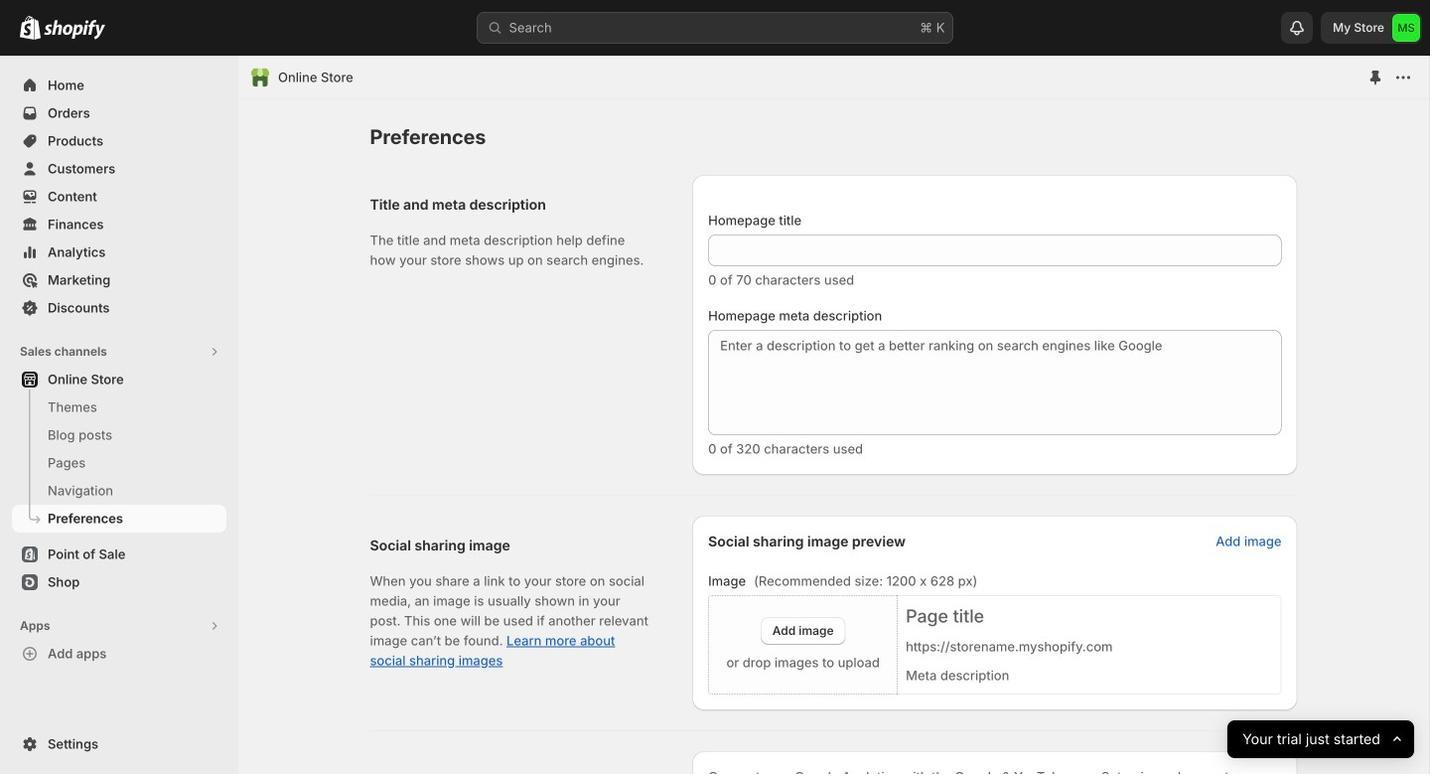 Task type: describe. For each thing, give the bounding box(es) containing it.
shopify image
[[20, 16, 41, 39]]

online store image
[[250, 68, 270, 87]]



Task type: locate. For each thing, give the bounding box(es) containing it.
my store image
[[1393, 14, 1421, 42]]

shopify image
[[44, 20, 105, 39]]



Task type: vqa. For each thing, say whether or not it's contained in the screenshot.
My Store icon
yes



